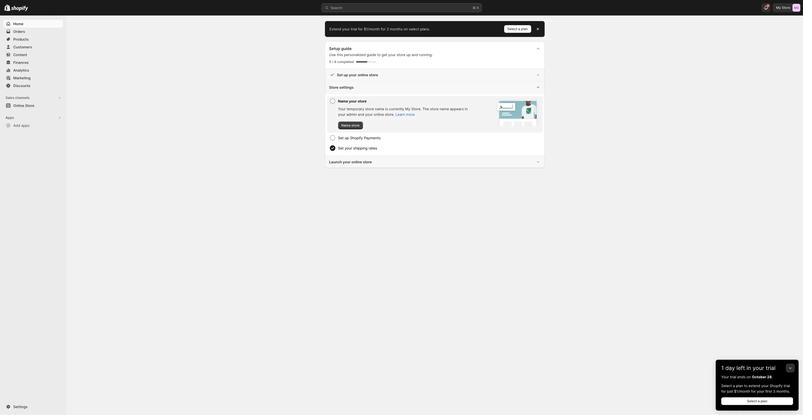 Task type: describe. For each thing, give the bounding box(es) containing it.
your right admin
[[365, 112, 373, 117]]

0 vertical spatial guide
[[341, 46, 352, 51]]

currently
[[389, 107, 404, 111]]

running.
[[419, 53, 433, 57]]

marketing link
[[3, 74, 63, 82]]

orders link
[[3, 28, 63, 35]]

products link
[[3, 35, 63, 43]]

to inside select a plan to extend your shopify trial for just $1/month for your first 3 months.
[[744, 384, 748, 388]]

.
[[772, 375, 773, 379]]

finances
[[13, 60, 29, 65]]

add apps
[[13, 123, 30, 128]]

for left "months"
[[381, 27, 386, 31]]

your temporary store name is currently my store. the store name appears in your admin and your online store.
[[338, 107, 468, 117]]

home
[[13, 22, 23, 26]]

1 horizontal spatial shopify image
[[11, 6, 28, 11]]

1 for 1 day left in your trial
[[722, 365, 724, 371]]

ends
[[738, 375, 746, 379]]

store inside dropdown button
[[329, 85, 339, 90]]

up for set up shopify payments
[[345, 136, 349, 140]]

sales
[[6, 96, 14, 100]]

k
[[477, 6, 479, 10]]

customers
[[13, 45, 32, 49]]

name store link
[[338, 122, 363, 129]]

plan inside select a plan to extend your shopify trial for just $1/month for your first 3 months.
[[736, 384, 743, 388]]

payments
[[364, 136, 381, 140]]

just
[[727, 389, 733, 394]]

settings
[[340, 85, 354, 90]]

1 horizontal spatial and
[[412, 53, 418, 57]]

0 vertical spatial up
[[407, 53, 411, 57]]

3 inside select a plan to extend your shopify trial for just $1/month for your first 3 months.
[[773, 389, 776, 394]]

⌘
[[473, 6, 476, 10]]

products
[[13, 37, 29, 41]]

store inside launch your online store dropdown button
[[363, 160, 372, 164]]

0 horizontal spatial on
[[404, 27, 408, 31]]

your left 'first'
[[757, 389, 765, 394]]

settings link
[[3, 403, 63, 411]]

finances link
[[3, 59, 63, 66]]

⌘ k
[[473, 6, 479, 10]]

select a plan inside the 1 day left in your trial element
[[747, 399, 768, 403]]

temporary
[[347, 107, 364, 111]]

your trial ends on october 28 .
[[722, 375, 773, 379]]

analytics
[[13, 68, 29, 72]]

online
[[13, 103, 24, 108]]

learn
[[396, 112, 405, 117]]

shopify inside select a plan to extend your shopify trial for just $1/month for your first 3 months.
[[770, 384, 783, 388]]

use
[[329, 53, 336, 57]]

1 for 1
[[768, 4, 769, 7]]

5 / 9 completed
[[329, 60, 354, 64]]

up for set up your online store
[[344, 73, 348, 77]]

trial right extend
[[351, 27, 357, 31]]

for down extend in the right bottom of the page
[[752, 389, 756, 394]]

select inside select a plan to extend your shopify trial for just $1/month for your first 3 months.
[[722, 384, 732, 388]]

name for name your store
[[338, 99, 348, 103]]

a inside select a plan to extend your shopify trial for just $1/month for your first 3 months.
[[733, 384, 735, 388]]

set up shopify payments
[[338, 136, 381, 140]]

apps
[[6, 116, 14, 120]]

discounts
[[13, 83, 30, 88]]

shipping
[[353, 146, 368, 150]]

for right extend
[[358, 27, 363, 31]]

2 vertical spatial plan
[[761, 399, 768, 403]]

store right get
[[397, 53, 406, 57]]

my store image
[[793, 4, 801, 12]]

extend your trial for $1/month for 3 months on select plans.
[[330, 27, 430, 31]]

1 name from the left
[[375, 107, 384, 111]]

1 button
[[762, 3, 771, 12]]

store inside name your store dropdown button
[[358, 99, 367, 103]]

0 horizontal spatial select a plan
[[508, 27, 528, 31]]

set your shipping rates
[[338, 146, 377, 150]]

2 vertical spatial a
[[758, 399, 760, 403]]

select a plan link inside the 1 day left in your trial element
[[722, 397, 793, 405]]

set up your online store
[[337, 73, 378, 77]]

name store
[[341, 123, 360, 127]]

plans.
[[420, 27, 430, 31]]

content link
[[3, 51, 63, 59]]

store right the
[[430, 107, 439, 111]]

october
[[752, 375, 767, 379]]

personalized
[[344, 53, 366, 57]]

is
[[385, 107, 388, 111]]

extend
[[749, 384, 761, 388]]

online inside your temporary store name is currently my store. the store name appears in your admin and your online store.
[[374, 112, 384, 117]]

extend
[[330, 27, 341, 31]]

the
[[423, 107, 429, 111]]

launch your online store button
[[325, 156, 545, 168]]

online store
[[13, 103, 34, 108]]

apps button
[[3, 114, 63, 122]]

select a plan to extend your shopify trial for just $1/month for your first 3 months.
[[722, 384, 790, 394]]

shopify inside dropdown button
[[350, 136, 363, 140]]

get
[[382, 53, 387, 57]]

name for name store
[[341, 123, 351, 127]]

appears
[[450, 107, 464, 111]]

5
[[329, 60, 331, 64]]

2 vertical spatial select
[[747, 399, 757, 403]]

launch your online store
[[329, 160, 372, 164]]

use this personalized guide to get your store up and running.
[[329, 53, 433, 57]]

store settings button
[[325, 81, 545, 94]]

store for online store
[[25, 103, 34, 108]]

1 day left in your trial element
[[716, 374, 799, 411]]

marketing
[[13, 76, 31, 80]]

analytics link
[[3, 66, 63, 74]]

setup
[[329, 46, 340, 51]]

store.
[[412, 107, 422, 111]]

trial inside select a plan to extend your shopify trial for just $1/month for your first 3 months.
[[784, 384, 790, 388]]

in inside 1 day left in your trial dropdown button
[[747, 365, 751, 371]]

for left the just
[[722, 389, 726, 394]]

admin
[[347, 112, 357, 117]]

in inside your temporary store name is currently my store. the store name appears in your admin and your online store.
[[465, 107, 468, 111]]

left
[[737, 365, 745, 371]]

learn more link
[[396, 112, 415, 117]]

set your shipping rates button
[[338, 143, 540, 153]]

rates
[[369, 146, 377, 150]]

completed
[[337, 60, 354, 64]]

trial left ends
[[730, 375, 737, 379]]

first
[[766, 389, 772, 394]]



Task type: locate. For each thing, give the bounding box(es) containing it.
0 vertical spatial online
[[358, 73, 368, 77]]

1 vertical spatial shopify
[[770, 384, 783, 388]]

0 horizontal spatial to
[[377, 53, 381, 57]]

to left extend in the right bottom of the page
[[744, 384, 748, 388]]

your up temporary
[[349, 99, 357, 103]]

0 vertical spatial 1
[[768, 4, 769, 7]]

your up october
[[753, 365, 765, 371]]

1 vertical spatial guide
[[367, 53, 376, 57]]

online inside dropdown button
[[352, 160, 362, 164]]

set up shopify payments button
[[338, 133, 540, 143]]

my store
[[776, 6, 791, 10]]

customers link
[[3, 43, 63, 51]]

store inside "button"
[[25, 103, 34, 108]]

2 horizontal spatial a
[[758, 399, 760, 403]]

0 vertical spatial name
[[338, 99, 348, 103]]

store down sales channels button
[[25, 103, 34, 108]]

your for your temporary store name is currently my store. the store name appears in your admin and your online store.
[[338, 107, 346, 111]]

a
[[519, 27, 520, 31], [733, 384, 735, 388], [758, 399, 760, 403]]

guide left get
[[367, 53, 376, 57]]

0 horizontal spatial select
[[508, 27, 518, 31]]

1 horizontal spatial select
[[722, 384, 732, 388]]

store inside name store link
[[352, 123, 360, 127]]

your right get
[[388, 53, 396, 57]]

your up settings
[[349, 73, 357, 77]]

launch
[[329, 160, 342, 164]]

online
[[358, 73, 368, 77], [374, 112, 384, 117], [352, 160, 362, 164]]

name your store element
[[338, 106, 470, 129]]

$1/month right the just
[[734, 389, 751, 394]]

1 horizontal spatial on
[[747, 375, 751, 379]]

add
[[13, 123, 20, 128]]

0 vertical spatial select
[[508, 27, 518, 31]]

your down day
[[722, 375, 729, 379]]

0 horizontal spatial select a plan link
[[504, 25, 531, 33]]

$1/month left "months"
[[364, 27, 380, 31]]

online down set your shipping rates
[[352, 160, 362, 164]]

0 horizontal spatial shopify
[[350, 136, 363, 140]]

1 vertical spatial store
[[329, 85, 339, 90]]

0 vertical spatial a
[[519, 27, 520, 31]]

0 vertical spatial and
[[412, 53, 418, 57]]

your
[[338, 107, 346, 111], [722, 375, 729, 379]]

$1/month inside select a plan to extend your shopify trial for just $1/month for your first 3 months.
[[734, 389, 751, 394]]

set up your online store button
[[325, 69, 545, 81]]

name inside "element"
[[341, 123, 351, 127]]

1 horizontal spatial your
[[722, 375, 729, 379]]

up left the running.
[[407, 53, 411, 57]]

channels
[[15, 96, 30, 100]]

search
[[331, 6, 342, 10]]

set inside dropdown button
[[338, 136, 344, 140]]

online store link
[[3, 102, 63, 109]]

up inside dropdown button
[[345, 136, 349, 140]]

0 horizontal spatial shopify image
[[4, 4, 10, 11]]

1 horizontal spatial select a plan
[[747, 399, 768, 403]]

1 vertical spatial my
[[405, 107, 411, 111]]

1 horizontal spatial store
[[329, 85, 339, 90]]

months.
[[777, 389, 790, 394]]

store
[[397, 53, 406, 57], [369, 73, 378, 77], [358, 99, 367, 103], [365, 107, 374, 111], [430, 107, 439, 111], [352, 123, 360, 127], [363, 160, 372, 164]]

my
[[776, 6, 781, 10], [405, 107, 411, 111]]

2 vertical spatial up
[[345, 136, 349, 140]]

set up "store settings"
[[337, 73, 343, 77]]

sales channels button
[[3, 94, 63, 102]]

3 right 'first'
[[773, 389, 776, 394]]

store down use this personalized guide to get your store up and running. on the top of page
[[369, 73, 378, 77]]

store down rates
[[363, 160, 372, 164]]

my inside your temporary store name is currently my store. the store name appears in your admin and your online store.
[[405, 107, 411, 111]]

0 horizontal spatial store
[[25, 103, 34, 108]]

1 horizontal spatial plan
[[736, 384, 743, 388]]

on
[[404, 27, 408, 31], [747, 375, 751, 379]]

1 horizontal spatial $1/month
[[734, 389, 751, 394]]

0 vertical spatial $1/month
[[364, 27, 380, 31]]

your right "launch"
[[343, 160, 351, 164]]

0 vertical spatial select a plan
[[508, 27, 528, 31]]

0 horizontal spatial guide
[[341, 46, 352, 51]]

online left store.
[[374, 112, 384, 117]]

0 vertical spatial set
[[337, 73, 343, 77]]

store down admin
[[352, 123, 360, 127]]

name your store
[[338, 99, 367, 103]]

name
[[375, 107, 384, 111], [440, 107, 449, 111]]

mark name your store as done image
[[329, 98, 336, 104]]

store inside set up your online store dropdown button
[[369, 73, 378, 77]]

0 horizontal spatial in
[[465, 107, 468, 111]]

1 vertical spatial and
[[358, 112, 364, 117]]

0 vertical spatial store
[[782, 6, 791, 10]]

mark set up shopify payments as done image
[[329, 135, 336, 141]]

store
[[782, 6, 791, 10], [329, 85, 339, 90], [25, 103, 34, 108]]

your up 'first'
[[762, 384, 769, 388]]

1 vertical spatial select
[[722, 384, 732, 388]]

online store button
[[0, 102, 66, 109]]

in right "left"
[[747, 365, 751, 371]]

1 vertical spatial name
[[341, 123, 351, 127]]

name
[[338, 99, 348, 103], [341, 123, 351, 127]]

shopify image
[[4, 4, 10, 11], [11, 6, 28, 11]]

your right extend
[[342, 27, 350, 31]]

day
[[726, 365, 735, 371]]

0 horizontal spatial 3
[[387, 27, 389, 31]]

1 vertical spatial plan
[[736, 384, 743, 388]]

and
[[412, 53, 418, 57], [358, 112, 364, 117]]

0 horizontal spatial and
[[358, 112, 364, 117]]

select
[[409, 27, 419, 31]]

name down admin
[[341, 123, 351, 127]]

1 vertical spatial to
[[744, 384, 748, 388]]

settings
[[13, 405, 28, 409]]

1 left day
[[722, 365, 724, 371]]

up down name store link
[[345, 136, 349, 140]]

0 horizontal spatial 1
[[722, 365, 724, 371]]

name left is
[[375, 107, 384, 111]]

learn more
[[396, 112, 415, 117]]

0 horizontal spatial $1/month
[[364, 27, 380, 31]]

1 horizontal spatial 3
[[773, 389, 776, 394]]

0 horizontal spatial name
[[375, 107, 384, 111]]

online down personalized
[[358, 73, 368, 77]]

1 vertical spatial in
[[747, 365, 751, 371]]

add apps button
[[3, 122, 63, 129]]

set for set up shopify payments
[[338, 136, 344, 140]]

apps
[[21, 123, 30, 128]]

guide
[[341, 46, 352, 51], [367, 53, 376, 57]]

trial up 28
[[766, 365, 776, 371]]

3 left "months"
[[387, 27, 389, 31]]

0 vertical spatial 3
[[387, 27, 389, 31]]

set right the mark set up shopify payments as done image
[[338, 136, 344, 140]]

2 vertical spatial online
[[352, 160, 362, 164]]

months
[[390, 27, 403, 31]]

1 left my store at the top of page
[[768, 4, 769, 7]]

setup guide
[[329, 46, 352, 51]]

name inside dropdown button
[[338, 99, 348, 103]]

/
[[332, 60, 333, 64]]

1 vertical spatial online
[[374, 112, 384, 117]]

set up "launch"
[[338, 146, 344, 150]]

1 day left in your trial
[[722, 365, 776, 371]]

online inside dropdown button
[[358, 73, 368, 77]]

and left the running.
[[412, 53, 418, 57]]

1 vertical spatial $1/month
[[734, 389, 751, 394]]

select a plan
[[508, 27, 528, 31], [747, 399, 768, 403]]

0 vertical spatial my
[[776, 6, 781, 10]]

trial inside dropdown button
[[766, 365, 776, 371]]

store up temporary
[[358, 99, 367, 103]]

0 horizontal spatial my
[[405, 107, 411, 111]]

name right 'mark name your store as done' image
[[338, 99, 348, 103]]

up up settings
[[344, 73, 348, 77]]

store left settings
[[329, 85, 339, 90]]

for
[[358, 27, 363, 31], [381, 27, 386, 31], [722, 389, 726, 394], [752, 389, 756, 394]]

1 vertical spatial 1
[[722, 365, 724, 371]]

1 vertical spatial up
[[344, 73, 348, 77]]

1 horizontal spatial in
[[747, 365, 751, 371]]

0 horizontal spatial your
[[338, 107, 346, 111]]

select a plan link
[[504, 25, 531, 33], [722, 397, 793, 405]]

shopify up set your shipping rates
[[350, 136, 363, 140]]

in right appears on the top right of the page
[[465, 107, 468, 111]]

set for set your shipping rates
[[338, 146, 344, 150]]

discounts link
[[3, 82, 63, 90]]

set inside dropdown button
[[338, 146, 344, 150]]

0 vertical spatial to
[[377, 53, 381, 57]]

content
[[13, 53, 27, 57]]

0 horizontal spatial a
[[519, 27, 520, 31]]

1 horizontal spatial 1
[[768, 4, 769, 7]]

3
[[387, 27, 389, 31], [773, 389, 776, 394]]

1 vertical spatial on
[[747, 375, 751, 379]]

trial up the months.
[[784, 384, 790, 388]]

2 vertical spatial set
[[338, 146, 344, 150]]

more
[[406, 112, 415, 117]]

on right ends
[[747, 375, 751, 379]]

store.
[[385, 112, 395, 117]]

your inside your temporary store name is currently my store. the store name appears in your admin and your online store.
[[338, 107, 346, 111]]

store for my store
[[782, 6, 791, 10]]

1 horizontal spatial to
[[744, 384, 748, 388]]

your left shipping
[[345, 146, 352, 150]]

1 day left in your trial button
[[716, 360, 799, 371]]

your for your trial ends on october 28 .
[[722, 375, 729, 379]]

your inside dropdown button
[[349, 73, 357, 77]]

2 horizontal spatial select
[[747, 399, 757, 403]]

your down name your store
[[338, 107, 346, 111]]

up inside dropdown button
[[344, 73, 348, 77]]

2 horizontal spatial store
[[782, 6, 791, 10]]

0 vertical spatial select a plan link
[[504, 25, 531, 33]]

orders
[[13, 29, 25, 34]]

and down temporary
[[358, 112, 364, 117]]

set for set up your online store
[[337, 73, 343, 77]]

guide up this
[[341, 46, 352, 51]]

on left select
[[404, 27, 408, 31]]

sales channels
[[6, 96, 30, 100]]

1 horizontal spatial select a plan link
[[722, 397, 793, 405]]

name your store button
[[338, 96, 470, 106]]

to left get
[[377, 53, 381, 57]]

set inside dropdown button
[[337, 73, 343, 77]]

0 vertical spatial on
[[404, 27, 408, 31]]

0 vertical spatial in
[[465, 107, 468, 111]]

on inside the 1 day left in your trial element
[[747, 375, 751, 379]]

0 vertical spatial shopify
[[350, 136, 363, 140]]

name left appears on the top right of the page
[[440, 107, 449, 111]]

this
[[337, 53, 343, 57]]

store right temporary
[[365, 107, 374, 111]]

1 vertical spatial select a plan
[[747, 399, 768, 403]]

plan
[[521, 27, 528, 31], [736, 384, 743, 388], [761, 399, 768, 403]]

shopify up the months.
[[770, 384, 783, 388]]

store left my store icon
[[782, 6, 791, 10]]

0 vertical spatial your
[[338, 107, 346, 111]]

your left admin
[[338, 112, 346, 117]]

1 vertical spatial select a plan link
[[722, 397, 793, 405]]

28
[[767, 375, 772, 379]]

select
[[508, 27, 518, 31], [722, 384, 732, 388], [747, 399, 757, 403]]

2 name from the left
[[440, 107, 449, 111]]

1 vertical spatial your
[[722, 375, 729, 379]]

1 horizontal spatial a
[[733, 384, 735, 388]]

9
[[334, 60, 336, 64]]

2 horizontal spatial plan
[[761, 399, 768, 403]]

1 horizontal spatial my
[[776, 6, 781, 10]]

and inside your temporary store name is currently my store. the store name appears in your admin and your online store.
[[358, 112, 364, 117]]

1 vertical spatial a
[[733, 384, 735, 388]]

1 horizontal spatial shopify
[[770, 384, 783, 388]]

store settings
[[329, 85, 354, 90]]

my right 1 dropdown button
[[776, 6, 781, 10]]

trial
[[351, 27, 357, 31], [766, 365, 776, 371], [730, 375, 737, 379], [784, 384, 790, 388]]

1 vertical spatial 3
[[773, 389, 776, 394]]

1 horizontal spatial guide
[[367, 53, 376, 57]]

my up learn more
[[405, 107, 411, 111]]

0 vertical spatial plan
[[521, 27, 528, 31]]

home link
[[3, 20, 63, 28]]

0 horizontal spatial plan
[[521, 27, 528, 31]]

1 horizontal spatial name
[[440, 107, 449, 111]]

2 vertical spatial store
[[25, 103, 34, 108]]

in
[[465, 107, 468, 111], [747, 365, 751, 371]]

1 vertical spatial set
[[338, 136, 344, 140]]



